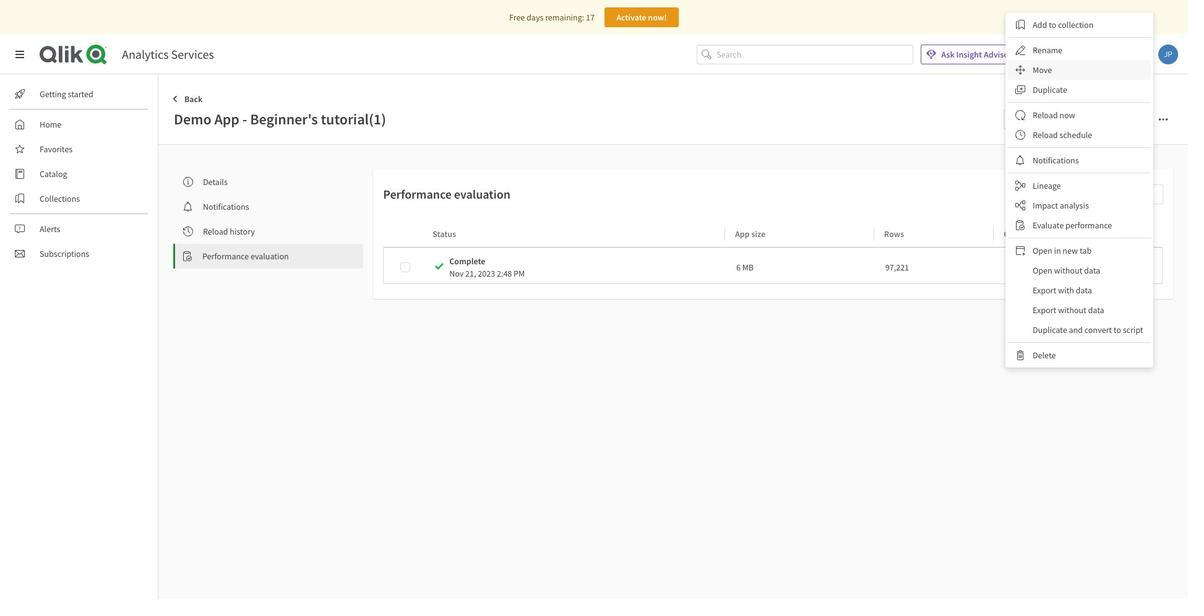 Task type: describe. For each thing, give the bounding box(es) containing it.
more actions image
[[1159, 114, 1169, 124]]

pm
[[514, 268, 525, 279]]

add to collection button
[[1009, 15, 1151, 35]]

lineage
[[1033, 180, 1062, 191]]

app size
[[736, 228, 766, 240]]

reload history
[[203, 226, 255, 237]]

script
[[1124, 324, 1144, 336]]

ask
[[942, 49, 955, 60]]

advisor
[[984, 49, 1012, 60]]

duplicate button
[[1009, 80, 1151, 100]]

add
[[1033, 19, 1048, 30]]

reload now
[[1033, 110, 1076, 121]]

open without data
[[1033, 265, 1101, 276]]

analytics services
[[122, 46, 214, 62]]

notifications button
[[1009, 150, 1151, 170]]

with
[[1059, 285, 1075, 296]]

catalog
[[40, 168, 67, 180]]

reload for reload now
[[1033, 110, 1059, 121]]

getting started link
[[10, 84, 149, 104]]

back link
[[168, 89, 208, 109]]

rename button
[[1009, 40, 1151, 60]]

evaluate
[[1033, 220, 1064, 231]]

history
[[230, 226, 255, 237]]

complete nov 21, 2023 2:48 pm
[[450, 256, 525, 279]]

alerts
[[40, 224, 60, 235]]

data for export with data
[[1076, 285, 1093, 296]]

notifications link
[[173, 194, 364, 219]]

0 vertical spatial impact analysis
[[1015, 114, 1073, 125]]

size
[[752, 228, 766, 240]]

rows
[[885, 228, 905, 240]]

complete element
[[435, 261, 450, 274]]

data for open without data
[[1085, 265, 1101, 276]]

getting
[[40, 89, 66, 100]]

1 vertical spatial notifications
[[203, 201, 249, 212]]

favorites link
[[10, 139, 149, 159]]

evaluate performance
[[1033, 220, 1113, 231]]

0 horizontal spatial evaluation
[[251, 251, 289, 262]]

2023
[[478, 268, 495, 279]]

6 mb cell
[[726, 247, 875, 284]]

97,221
[[886, 262, 910, 273]]

Search text field
[[717, 44, 914, 65]]

complete
[[450, 256, 486, 267]]

97,221 cell
[[875, 247, 995, 284]]

services
[[171, 46, 214, 62]]

demo
[[174, 110, 211, 129]]

0 vertical spatial performance
[[383, 186, 452, 202]]

0 horizontal spatial performance evaluation
[[202, 251, 289, 262]]

schedule
[[1060, 129, 1093, 141]]

close sidebar menu image
[[15, 50, 25, 59]]

objects
[[1004, 228, 1033, 240]]

tab
[[1080, 245, 1092, 256]]

notifications inside 'button'
[[1033, 155, 1080, 166]]

-
[[242, 110, 247, 129]]

tutorial(1)
[[321, 110, 386, 129]]

0 vertical spatial analysis
[[1043, 114, 1073, 125]]

lineage button
[[1009, 176, 1151, 196]]

details
[[203, 176, 228, 188]]

open in new tab link
[[1009, 241, 1151, 261]]

delete
[[1033, 350, 1057, 361]]

export for export with data
[[1033, 285, 1057, 296]]

duplicate for duplicate
[[1033, 84, 1068, 95]]

evaluate performance button
[[1009, 215, 1151, 235]]

catalog link
[[10, 164, 149, 184]]

reload for reload history
[[203, 226, 228, 237]]

days
[[527, 12, 544, 23]]

free
[[510, 12, 525, 23]]

duplicate for duplicate and convert to script
[[1033, 324, 1068, 336]]

subscriptions link
[[10, 244, 149, 264]]

0 vertical spatial performance evaluation
[[383, 186, 511, 202]]

none checkbox containing complete
[[383, 247, 1164, 284]]

now!
[[649, 12, 667, 23]]

free days remaining: 17
[[510, 12, 595, 23]]

without for open
[[1055, 265, 1083, 276]]

17
[[586, 12, 595, 23]]

export with data
[[1033, 285, 1093, 296]]

collections
[[40, 193, 80, 204]]

analytics
[[122, 46, 169, 62]]

21,
[[466, 268, 476, 279]]

collection
[[1059, 19, 1094, 30]]

1 vertical spatial app
[[736, 228, 750, 240]]

navigation pane element
[[0, 79, 158, 269]]

performance
[[1066, 220, 1113, 231]]

remaining:
[[546, 12, 585, 23]]

open without data link
[[1009, 261, 1151, 280]]

export for export without data
[[1033, 305, 1057, 316]]



Task type: locate. For each thing, give the bounding box(es) containing it.
without up and
[[1059, 305, 1087, 316]]

nov
[[450, 268, 464, 279]]

0 vertical spatial to
[[1049, 19, 1057, 30]]

1 duplicate from the top
[[1033, 84, 1068, 95]]

1 vertical spatial impact
[[1033, 200, 1059, 211]]

impact analysis button
[[1004, 109, 1084, 129], [1009, 196, 1151, 215]]

evaluation
[[454, 186, 511, 202], [251, 251, 289, 262]]

1 vertical spatial impact analysis
[[1033, 200, 1090, 211]]

reload left history
[[203, 226, 228, 237]]

37 cell
[[995, 247, 1164, 284]]

reload now button
[[1009, 105, 1151, 125]]

alerts link
[[10, 219, 149, 239]]

activate
[[617, 12, 647, 23]]

0 vertical spatial data
[[1085, 265, 1101, 276]]

getting started
[[40, 89, 93, 100]]

2 open from the top
[[1033, 265, 1053, 276]]

2 vertical spatial data
[[1089, 305, 1105, 316]]

2 duplicate from the top
[[1033, 324, 1068, 336]]

data up convert
[[1089, 305, 1105, 316]]

data inside 'export with data' button
[[1076, 285, 1093, 296]]

started
[[68, 89, 93, 100]]

back
[[185, 93, 203, 105]]

to
[[1049, 19, 1057, 30], [1114, 324, 1122, 336]]

evaluation up status
[[454, 186, 511, 202]]

and
[[1070, 324, 1083, 336]]

0 vertical spatial open
[[1033, 245, 1053, 256]]

1 vertical spatial export
[[1033, 305, 1057, 316]]

1 horizontal spatial app
[[736, 228, 750, 240]]

analysis
[[1043, 114, 1073, 125], [1060, 200, 1090, 211]]

open
[[1033, 245, 1053, 256], [1033, 265, 1053, 276]]

open in new tab
[[1033, 245, 1092, 256]]

1 horizontal spatial to
[[1114, 324, 1122, 336]]

rename
[[1033, 45, 1063, 56]]

2 vertical spatial reload
[[203, 226, 228, 237]]

data for export without data
[[1089, 305, 1105, 316]]

details link
[[173, 170, 364, 194]]

complete image
[[435, 261, 445, 271]]

evaluation down reload history 'link' on the top left
[[251, 251, 289, 262]]

searchbar element
[[697, 44, 914, 65]]

notifications
[[1033, 155, 1080, 166], [203, 201, 249, 212]]

impact analysis button up reload schedule
[[1004, 109, 1084, 129]]

reload inside 'button'
[[1033, 129, 1059, 141]]

performance evaluation link
[[175, 244, 364, 269]]

0 vertical spatial reload
[[1033, 110, 1059, 121]]

37
[[1006, 262, 1014, 273]]

impact up reload schedule
[[1015, 114, 1041, 125]]

0 horizontal spatial to
[[1049, 19, 1057, 30]]

reload history link
[[173, 219, 364, 244]]

reload left now
[[1033, 110, 1059, 121]]

6
[[737, 262, 741, 273]]

now
[[1060, 110, 1076, 121]]

open down 'open in new tab'
[[1033, 265, 1053, 276]]

1 horizontal spatial performance
[[383, 186, 452, 202]]

1 export from the top
[[1033, 285, 1057, 296]]

1 vertical spatial reload
[[1033, 129, 1059, 141]]

insight
[[957, 49, 983, 60]]

data
[[1085, 265, 1101, 276], [1076, 285, 1093, 296], [1089, 305, 1105, 316]]

1 open from the top
[[1033, 245, 1053, 256]]

mb
[[743, 262, 754, 273]]

data inside export without data button
[[1089, 305, 1105, 316]]

None checkbox
[[383, 247, 1164, 284]]

favorites
[[40, 144, 73, 155]]

menu containing add to collection
[[1006, 12, 1154, 368]]

impact analysis up evaluate performance
[[1033, 200, 1090, 211]]

open for open in new tab
[[1033, 245, 1053, 256]]

impact
[[1015, 114, 1041, 125], [1033, 200, 1059, 211]]

ask insight advisor
[[942, 49, 1012, 60]]

duplicate and convert to script button
[[1009, 320, 1151, 340]]

duplicate down move
[[1033, 84, 1068, 95]]

0 horizontal spatial app
[[214, 110, 240, 129]]

impact analysis up reload schedule
[[1015, 114, 1073, 125]]

2:48
[[497, 268, 512, 279]]

duplicate inside duplicate and convert to script button
[[1033, 324, 1068, 336]]

in
[[1055, 245, 1062, 256]]

ask insight advisor button
[[922, 45, 1018, 64]]

performance evaluation down history
[[202, 251, 289, 262]]

analytics services element
[[122, 46, 214, 62]]

reload schedule button
[[1009, 125, 1151, 145]]

0 vertical spatial export
[[1033, 285, 1057, 296]]

analysis up reload schedule
[[1043, 114, 1073, 125]]

app left - at the left
[[214, 110, 240, 129]]

impact analysis
[[1015, 114, 1073, 125], [1033, 200, 1090, 211]]

performance up status
[[383, 186, 452, 202]]

reload inside button
[[1033, 110, 1059, 121]]

home
[[40, 119, 61, 130]]

notifications down reload schedule
[[1033, 155, 1080, 166]]

status
[[433, 228, 456, 240]]

subscriptions
[[40, 248, 89, 259]]

open for open without data
[[1033, 265, 1053, 276]]

move
[[1033, 64, 1053, 76]]

to right add
[[1049, 19, 1057, 30]]

1 vertical spatial analysis
[[1060, 200, 1090, 211]]

performance down reload history at the top of page
[[202, 251, 249, 262]]

export without data button
[[1009, 300, 1151, 320]]

collections link
[[10, 189, 149, 209]]

1 vertical spatial data
[[1076, 285, 1093, 296]]

impact analysis button inside menu
[[1009, 196, 1151, 215]]

convert
[[1085, 324, 1113, 336]]

delete button
[[1009, 346, 1151, 365]]

to left script
[[1114, 324, 1122, 336]]

move button
[[1009, 60, 1151, 80]]

duplicate left and
[[1033, 324, 1068, 336]]

impact inside menu
[[1033, 200, 1059, 211]]

export left with at the right top of the page
[[1033, 285, 1057, 296]]

new
[[1063, 245, 1079, 256]]

performance
[[383, 186, 452, 202], [202, 251, 249, 262]]

open left in
[[1033, 245, 1053, 256]]

export with data button
[[1009, 280, 1151, 300]]

1 vertical spatial evaluation
[[251, 251, 289, 262]]

menu
[[1006, 12, 1154, 368]]

performance evaluation up status
[[383, 186, 511, 202]]

data right with at the right top of the page
[[1076, 285, 1093, 296]]

analysis up evaluate performance
[[1060, 200, 1090, 211]]

duplicate inside the duplicate button
[[1033, 84, 1068, 95]]

export down export with data
[[1033, 305, 1057, 316]]

app
[[214, 110, 240, 129], [736, 228, 750, 240]]

reload for reload schedule
[[1033, 129, 1059, 141]]

0 vertical spatial notifications
[[1033, 155, 1080, 166]]

reload inside 'link'
[[203, 226, 228, 237]]

duplicate and convert to script
[[1033, 324, 1144, 336]]

without inside button
[[1059, 305, 1087, 316]]

1 vertical spatial to
[[1114, 324, 1122, 336]]

data down the tab
[[1085, 265, 1101, 276]]

analysis inside menu
[[1060, 200, 1090, 211]]

1 vertical spatial open
[[1033, 265, 1053, 276]]

export without data
[[1033, 305, 1105, 316]]

0 vertical spatial evaluation
[[454, 186, 511, 202]]

impact down lineage
[[1033, 200, 1059, 211]]

activate now! link
[[605, 7, 679, 27]]

1 vertical spatial impact analysis button
[[1009, 196, 1151, 215]]

0 vertical spatial app
[[214, 110, 240, 129]]

1 horizontal spatial notifications
[[1033, 155, 1080, 166]]

performance evaluation
[[383, 186, 511, 202], [202, 251, 289, 262]]

0 horizontal spatial performance
[[202, 251, 249, 262]]

0 vertical spatial impact analysis button
[[1004, 109, 1084, 129]]

notifications up reload history at the top of page
[[203, 201, 249, 212]]

2 export from the top
[[1033, 305, 1057, 316]]

reload down reload now
[[1033, 129, 1059, 141]]

reload schedule
[[1033, 129, 1093, 141]]

0 vertical spatial without
[[1055, 265, 1083, 276]]

6 mb
[[737, 262, 754, 273]]

app left the size
[[736, 228, 750, 240]]

0 horizontal spatial notifications
[[203, 201, 249, 212]]

data inside open without data link
[[1085, 265, 1101, 276]]

activate now!
[[617, 12, 667, 23]]

impact analysis inside menu
[[1033, 200, 1090, 211]]

1 vertical spatial duplicate
[[1033, 324, 1068, 336]]

1 vertical spatial performance evaluation
[[202, 251, 289, 262]]

without for export
[[1059, 305, 1087, 316]]

beginner's
[[250, 110, 318, 129]]

demo app - beginner's tutorial(1) button
[[173, 109, 995, 129], [173, 109, 995, 129]]

1 vertical spatial without
[[1059, 305, 1087, 316]]

impact analysis button up evaluate performance
[[1009, 196, 1151, 215]]

1 vertical spatial performance
[[202, 251, 249, 262]]

without down new
[[1055, 265, 1083, 276]]

0 vertical spatial duplicate
[[1033, 84, 1068, 95]]

0 vertical spatial impact
[[1015, 114, 1041, 125]]

demo app - beginner's tutorial(1)
[[174, 110, 386, 129]]

1 horizontal spatial performance evaluation
[[383, 186, 511, 202]]

add to collection
[[1033, 19, 1094, 30]]

1 horizontal spatial evaluation
[[454, 186, 511, 202]]

home link
[[10, 115, 149, 134]]



Task type: vqa. For each thing, say whether or not it's contained in the screenshot.
'Navigation pane' element
yes



